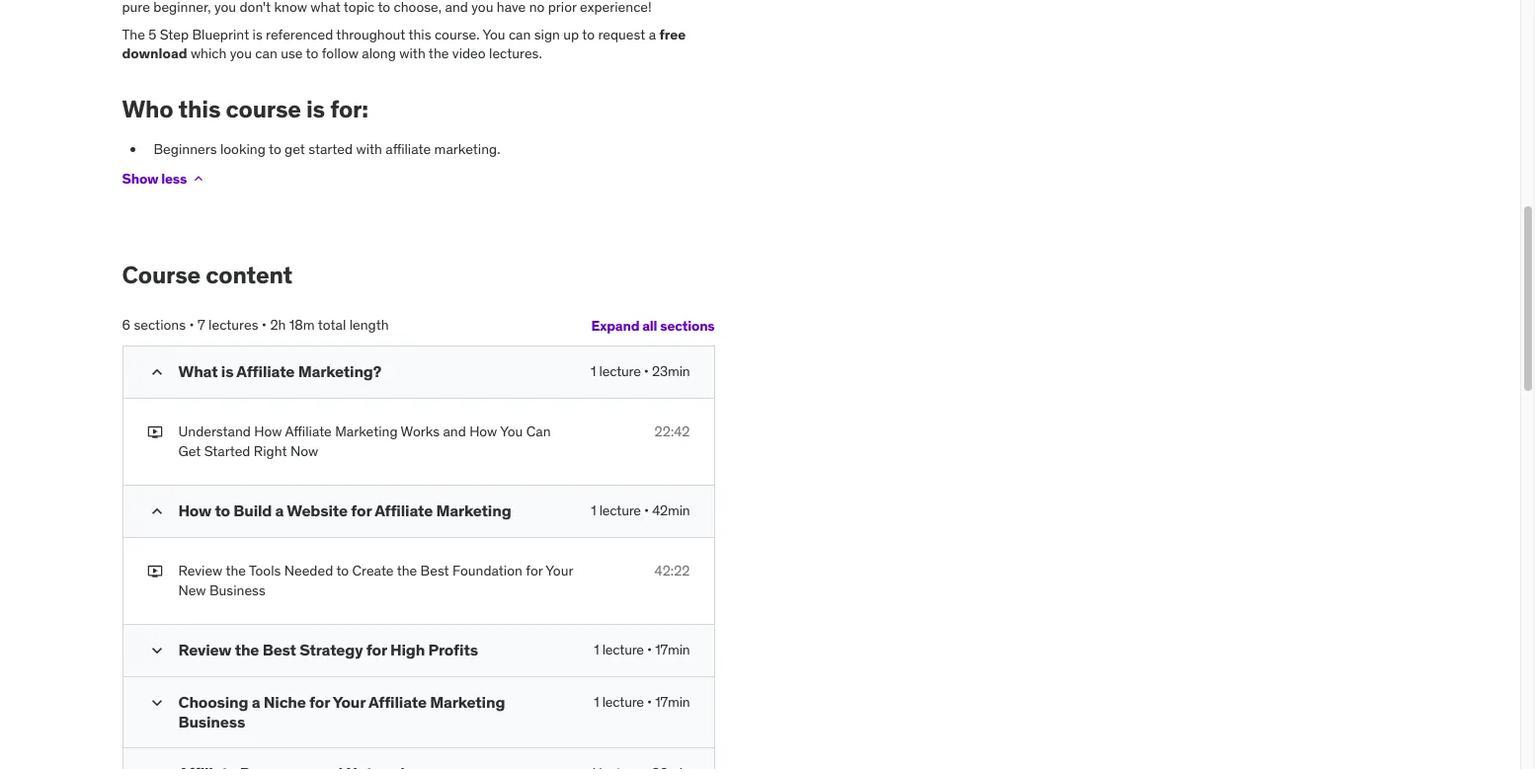 Task type: vqa. For each thing, say whether or not it's contained in the screenshot.
the bottom $109.99
no



Task type: describe. For each thing, give the bounding box(es) containing it.
to left build on the left bottom
[[215, 501, 230, 521]]

show less
[[122, 170, 187, 188]]

affiliate down the 6 sections • 7 lectures • 2h 18m total length
[[236, 362, 295, 381]]

free download
[[122, 25, 686, 63]]

request
[[598, 25, 645, 43]]

2 horizontal spatial how
[[469, 423, 497, 441]]

throughout
[[336, 25, 405, 43]]

7
[[198, 316, 205, 334]]

2 horizontal spatial is
[[306, 94, 325, 124]]

0 horizontal spatial how
[[178, 501, 212, 521]]

sign
[[534, 25, 560, 43]]

• for review the best strategy for high profits
[[647, 642, 652, 659]]

small image for how to build a website for affiliate marketing
[[147, 502, 166, 522]]

beginners looking to get started with affiliate marketing.
[[154, 140, 500, 158]]

1 vertical spatial this
[[178, 94, 221, 124]]

xsmall image for how to build a website for affiliate marketing
[[147, 562, 163, 582]]

lecture for how to build a website for affiliate marketing
[[599, 502, 641, 520]]

all
[[642, 317, 657, 335]]

0 vertical spatial you
[[482, 25, 505, 43]]

course content
[[122, 260, 292, 291]]

download
[[122, 45, 187, 63]]

for inside review the tools needed to create the best foundation for your new business
[[526, 562, 543, 580]]

1 horizontal spatial how
[[254, 423, 282, 441]]

video
[[452, 45, 486, 63]]

review for review the best strategy for high profits
[[178, 641, 232, 660]]

for right the website
[[351, 501, 372, 521]]

who this course is for:
[[122, 94, 368, 124]]

1 lecture • 42min
[[591, 502, 690, 520]]

the up choosing
[[235, 641, 259, 660]]

along
[[362, 45, 396, 63]]

lecture for what is affiliate marketing?
[[599, 363, 641, 380]]

get
[[285, 140, 305, 158]]

to left get
[[269, 140, 281, 158]]

0 horizontal spatial is
[[221, 362, 234, 381]]

the left "tools"
[[226, 562, 246, 580]]

which
[[191, 45, 227, 63]]

marketing.
[[434, 140, 500, 158]]

step
[[160, 25, 189, 43]]

and
[[443, 423, 466, 441]]

lectures
[[209, 316, 258, 334]]

expand all sections
[[591, 317, 715, 335]]

works
[[401, 423, 440, 441]]

understand
[[178, 423, 251, 441]]

content
[[206, 260, 292, 291]]

your inside choosing a niche for your affiliate marketing business
[[333, 693, 365, 713]]

lecture for choosing a niche for your affiliate marketing business
[[602, 694, 644, 712]]

for left 'high' at the bottom of page
[[366, 641, 387, 660]]

42min
[[652, 502, 690, 520]]

6
[[122, 316, 130, 334]]

• for choosing a niche for your affiliate marketing business
[[647, 694, 652, 712]]

high
[[390, 641, 425, 660]]

1 vertical spatial best
[[262, 641, 296, 660]]

strategy
[[300, 641, 363, 660]]

build
[[233, 501, 272, 521]]

expand
[[591, 317, 640, 335]]

best inside review the tools needed to create the best foundation for your new business
[[420, 562, 449, 580]]

show less button
[[122, 159, 207, 199]]

marketing inside choosing a niche for your affiliate marketing business
[[430, 693, 505, 713]]

marketing inside understand how affiliate marketing works and how you can get started right now
[[335, 423, 398, 441]]

small image
[[147, 694, 166, 714]]

small image for review the best strategy for high profits
[[147, 642, 166, 661]]

needed
[[284, 562, 333, 580]]

website
[[287, 501, 348, 521]]

course.
[[435, 25, 480, 43]]

choosing
[[178, 693, 248, 713]]

review the best strategy for high profits
[[178, 641, 478, 660]]

foundation
[[453, 562, 523, 580]]

up
[[563, 25, 579, 43]]

a inside choosing a niche for your affiliate marketing business
[[252, 693, 260, 713]]

lectures.
[[489, 45, 542, 63]]

17min for review the best strategy for high profits
[[655, 642, 690, 659]]

the 5 step blueprint is referenced throughout this course. you can sign up to request a
[[122, 25, 659, 43]]

profits
[[428, 641, 478, 660]]

what is affiliate marketing?
[[178, 362, 381, 381]]

use
[[281, 45, 303, 63]]

choosing a niche for your affiliate marketing business
[[178, 693, 505, 732]]

• for how to build a website for affiliate marketing
[[644, 502, 649, 520]]

17min for choosing a niche for your affiliate marketing business
[[655, 694, 690, 712]]

new
[[178, 582, 206, 600]]

1 sections from the left
[[134, 316, 186, 334]]

to inside review the tools needed to create the best foundation for your new business
[[336, 562, 349, 580]]

which you can use to follow along with the video lectures.
[[187, 45, 542, 63]]

small image for what is affiliate marketing?
[[147, 363, 166, 382]]

follow
[[322, 45, 359, 63]]

affiliate inside choosing a niche for your affiliate marketing business
[[368, 693, 427, 713]]

1 horizontal spatial with
[[399, 45, 426, 63]]

referenced
[[266, 25, 333, 43]]



Task type: locate. For each thing, give the bounding box(es) containing it.
is
[[252, 25, 263, 43], [306, 94, 325, 124], [221, 362, 234, 381]]

you up lectures.
[[482, 25, 505, 43]]

sections right all
[[660, 317, 715, 335]]

0 vertical spatial this
[[408, 25, 431, 43]]

the down course.
[[429, 45, 449, 63]]

1 vertical spatial 17min
[[655, 694, 690, 712]]

marketing up foundation
[[436, 501, 511, 521]]

small image
[[147, 363, 166, 382], [147, 502, 166, 522], [147, 642, 166, 661]]

0 horizontal spatial with
[[356, 140, 382, 158]]

the right create
[[397, 562, 417, 580]]

your
[[546, 562, 573, 580], [333, 693, 365, 713]]

a
[[649, 25, 656, 43], [275, 501, 284, 521], [252, 693, 260, 713]]

affiliate up now
[[285, 423, 332, 441]]

3 small image from the top
[[147, 642, 166, 661]]

1 17min from the top
[[655, 642, 690, 659]]

• for what is affiliate marketing?
[[644, 363, 649, 380]]

can right the you
[[255, 45, 277, 63]]

2 1 lecture • 17min from the top
[[594, 694, 690, 712]]

1 vertical spatial 1 lecture • 17min
[[594, 694, 690, 712]]

22:42
[[655, 423, 690, 441]]

0 vertical spatial xsmall image
[[147, 423, 163, 442]]

xsmall image
[[147, 423, 163, 442], [147, 562, 163, 582]]

1 lecture • 17min
[[594, 642, 690, 659], [594, 694, 690, 712]]

your down strategy
[[333, 693, 365, 713]]

small image up small image
[[147, 642, 166, 661]]

you inside understand how affiliate marketing works and how you can get started right now
[[500, 423, 523, 441]]

review up choosing
[[178, 641, 232, 660]]

how right and
[[469, 423, 497, 441]]

1 vertical spatial marketing
[[436, 501, 511, 521]]

your inside review the tools needed to create the best foundation for your new business
[[546, 562, 573, 580]]

1 small image from the top
[[147, 363, 166, 382]]

to left create
[[336, 562, 349, 580]]

review for review the tools needed to create the best foundation for your new business
[[178, 562, 223, 580]]

is right 'what'
[[221, 362, 234, 381]]

started
[[308, 140, 353, 158]]

affiliate
[[236, 362, 295, 381], [285, 423, 332, 441], [375, 501, 433, 521], [368, 693, 427, 713]]

6 sections • 7 lectures • 2h 18m total length
[[122, 316, 389, 334]]

small image left 'what'
[[147, 363, 166, 382]]

0 vertical spatial is
[[252, 25, 263, 43]]

with right "started"
[[356, 140, 382, 158]]

your right foundation
[[546, 562, 573, 580]]

1 horizontal spatial your
[[546, 562, 573, 580]]

0 vertical spatial can
[[509, 25, 531, 43]]

expand all sections button
[[591, 306, 715, 346]]

1 horizontal spatial a
[[275, 501, 284, 521]]

for:
[[330, 94, 368, 124]]

1 vertical spatial a
[[275, 501, 284, 521]]

right
[[254, 442, 287, 460]]

0 vertical spatial 17min
[[655, 642, 690, 659]]

2 17min from the top
[[655, 694, 690, 712]]

is right blueprint in the top of the page
[[252, 25, 263, 43]]

marketing?
[[298, 362, 381, 381]]

get
[[178, 442, 201, 460]]

review up new
[[178, 562, 223, 580]]

1 vertical spatial is
[[306, 94, 325, 124]]

0 vertical spatial with
[[399, 45, 426, 63]]

marketing down profits
[[430, 693, 505, 713]]

5
[[148, 25, 156, 43]]

1 vertical spatial with
[[356, 140, 382, 158]]

1 review from the top
[[178, 562, 223, 580]]

for
[[351, 501, 372, 521], [526, 562, 543, 580], [366, 641, 387, 660], [309, 693, 330, 713]]

1 for what is affiliate marketing?
[[591, 363, 596, 380]]

1 for review the best strategy for high profits
[[594, 642, 599, 659]]

started
[[204, 442, 250, 460]]

0 vertical spatial small image
[[147, 363, 166, 382]]

business right small image
[[178, 712, 245, 732]]

can
[[526, 423, 551, 441]]

business inside review the tools needed to create the best foundation for your new business
[[209, 582, 266, 600]]

course
[[122, 260, 201, 291]]

xsmall image left "get" on the left of the page
[[147, 423, 163, 442]]

xsmall image for what is affiliate marketing?
[[147, 423, 163, 442]]

marketing left works
[[335, 423, 398, 441]]

lecture
[[599, 363, 641, 380], [599, 502, 641, 520], [602, 642, 644, 659], [602, 694, 644, 712]]

1 vertical spatial small image
[[147, 502, 166, 522]]

who
[[122, 94, 173, 124]]

now
[[290, 442, 318, 460]]

how left build on the left bottom
[[178, 501, 212, 521]]

blueprint
[[192, 25, 249, 43]]

affiliate down 'high' at the bottom of page
[[368, 693, 427, 713]]

sections right the 6
[[134, 316, 186, 334]]

1 xsmall image from the top
[[147, 423, 163, 442]]

length
[[349, 316, 389, 334]]

business down "tools"
[[209, 582, 266, 600]]

niche
[[264, 693, 306, 713]]

lecture for review the best strategy for high profits
[[602, 642, 644, 659]]

to right use
[[306, 45, 318, 63]]

xsmall image left new
[[147, 562, 163, 582]]

this
[[408, 25, 431, 43], [178, 94, 221, 124]]

you
[[482, 25, 505, 43], [500, 423, 523, 441]]

0 vertical spatial marketing
[[335, 423, 398, 441]]

1 vertical spatial your
[[333, 693, 365, 713]]

business
[[209, 582, 266, 600], [178, 712, 245, 732]]

0 horizontal spatial a
[[252, 693, 260, 713]]

2 horizontal spatial a
[[649, 25, 656, 43]]

with down the 5 step blueprint is referenced throughout this course. you can sign up to request a
[[399, 45, 426, 63]]

23min
[[652, 363, 690, 380]]

0 vertical spatial your
[[546, 562, 573, 580]]

beginners
[[154, 140, 217, 158]]

1 horizontal spatial best
[[420, 562, 449, 580]]

understand how affiliate marketing works and how you can get started right now
[[178, 423, 551, 460]]

can up lectures.
[[509, 25, 531, 43]]

1 for choosing a niche for your affiliate marketing business
[[594, 694, 599, 712]]

how up right
[[254, 423, 282, 441]]

small image left build on the left bottom
[[147, 502, 166, 522]]

2 vertical spatial a
[[252, 693, 260, 713]]

the
[[122, 25, 145, 43]]

1 lecture • 17min for profits
[[594, 642, 690, 659]]

to right up
[[582, 25, 595, 43]]

total
[[318, 316, 346, 334]]

0 vertical spatial 1 lecture • 17min
[[594, 642, 690, 659]]

affiliate inside understand how affiliate marketing works and how you can get started right now
[[285, 423, 332, 441]]

the
[[429, 45, 449, 63], [226, 562, 246, 580], [397, 562, 417, 580], [235, 641, 259, 660]]

a left free
[[649, 25, 656, 43]]

1 horizontal spatial is
[[252, 25, 263, 43]]

1 vertical spatial can
[[255, 45, 277, 63]]

17min
[[655, 642, 690, 659], [655, 694, 690, 712]]

0 vertical spatial business
[[209, 582, 266, 600]]

•
[[189, 316, 194, 334], [262, 316, 267, 334], [644, 363, 649, 380], [644, 502, 649, 520], [647, 642, 652, 659], [647, 694, 652, 712]]

you
[[230, 45, 252, 63]]

0 horizontal spatial best
[[262, 641, 296, 660]]

for right niche
[[309, 693, 330, 713]]

2 sections from the left
[[660, 317, 715, 335]]

2 vertical spatial marketing
[[430, 693, 505, 713]]

1 lecture • 23min
[[591, 363, 690, 380]]

best
[[420, 562, 449, 580], [262, 641, 296, 660]]

2 small image from the top
[[147, 502, 166, 522]]

0 horizontal spatial this
[[178, 94, 221, 124]]

this left course.
[[408, 25, 431, 43]]

looking
[[220, 140, 266, 158]]

best left strategy
[[262, 641, 296, 660]]

sections inside dropdown button
[[660, 317, 715, 335]]

review
[[178, 562, 223, 580], [178, 641, 232, 660]]

0 vertical spatial review
[[178, 562, 223, 580]]

1 horizontal spatial this
[[408, 25, 431, 43]]

1 vertical spatial review
[[178, 641, 232, 660]]

1 1 lecture • 17min from the top
[[594, 642, 690, 659]]

tools
[[249, 562, 281, 580]]

best left foundation
[[420, 562, 449, 580]]

marketing
[[335, 423, 398, 441], [436, 501, 511, 521], [430, 693, 505, 713]]

sections
[[134, 316, 186, 334], [660, 317, 715, 335]]

2h 18m
[[270, 316, 315, 334]]

is left for:
[[306, 94, 325, 124]]

0 horizontal spatial can
[[255, 45, 277, 63]]

0 vertical spatial a
[[649, 25, 656, 43]]

affiliate
[[386, 140, 431, 158]]

review inside review the tools needed to create the best foundation for your new business
[[178, 562, 223, 580]]

1 for how to build a website for affiliate marketing
[[591, 502, 596, 520]]

with
[[399, 45, 426, 63], [356, 140, 382, 158]]

1 vertical spatial xsmall image
[[147, 562, 163, 582]]

for inside choosing a niche for your affiliate marketing business
[[309, 693, 330, 713]]

42:22
[[655, 562, 690, 580]]

2 vertical spatial small image
[[147, 642, 166, 661]]

how
[[254, 423, 282, 441], [469, 423, 497, 441], [178, 501, 212, 521]]

1
[[591, 363, 596, 380], [591, 502, 596, 520], [594, 642, 599, 659], [594, 694, 599, 712]]

2 xsmall image from the top
[[147, 562, 163, 582]]

a right build on the left bottom
[[275, 501, 284, 521]]

0 horizontal spatial your
[[333, 693, 365, 713]]

review the tools needed to create the best foundation for your new business
[[178, 562, 573, 600]]

2 review from the top
[[178, 641, 232, 660]]

xsmall image
[[191, 171, 207, 187]]

create
[[352, 562, 394, 580]]

can
[[509, 25, 531, 43], [255, 45, 277, 63]]

2 vertical spatial is
[[221, 362, 234, 381]]

1 vertical spatial business
[[178, 712, 245, 732]]

0 horizontal spatial sections
[[134, 316, 186, 334]]

you left can
[[500, 423, 523, 441]]

1 lecture • 17min for marketing
[[594, 694, 690, 712]]

1 horizontal spatial sections
[[660, 317, 715, 335]]

course
[[226, 94, 301, 124]]

0 vertical spatial best
[[420, 562, 449, 580]]

affiliate up create
[[375, 501, 433, 521]]

show
[[122, 170, 158, 188]]

free
[[659, 25, 686, 43]]

what
[[178, 362, 218, 381]]

to
[[582, 25, 595, 43], [306, 45, 318, 63], [269, 140, 281, 158], [215, 501, 230, 521], [336, 562, 349, 580]]

this up beginners
[[178, 94, 221, 124]]

less
[[161, 170, 187, 188]]

a left niche
[[252, 693, 260, 713]]

for right foundation
[[526, 562, 543, 580]]

how to build a website for affiliate marketing
[[178, 501, 511, 521]]

business inside choosing a niche for your affiliate marketing business
[[178, 712, 245, 732]]

1 vertical spatial you
[[500, 423, 523, 441]]

1 horizontal spatial can
[[509, 25, 531, 43]]



